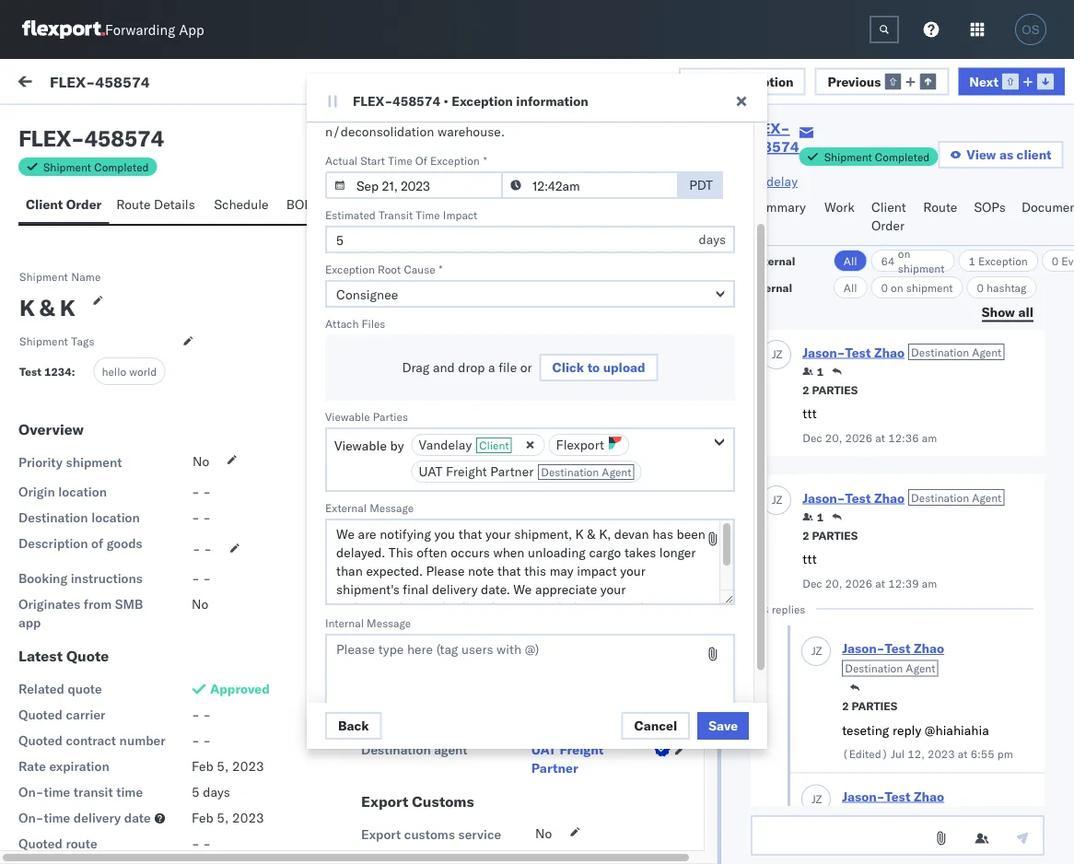 Task type: vqa. For each thing, say whether or not it's contained in the screenshot.
Route Details button
yes



Task type: describe. For each thing, give the bounding box(es) containing it.
jason-test zhao up instructions
[[89, 531, 187, 547]]

2 feb from the top
[[192, 810, 214, 826]]

1 button for ttt dec 20, 2026 at 12:36 am
[[803, 364, 824, 379]]

am for 12:36
[[494, 214, 514, 230]]

flexport for flexport
[[556, 437, 604, 453]]

viewable for viewable parties
[[325, 410, 370, 424]]

flexport international llc
[[515, 697, 650, 732]]

am for 12:35
[[494, 297, 514, 313]]

test right the of
[[130, 531, 155, 547]]

ready
[[400, 454, 433, 470]]

2 parties button for ttt dec 20, 2026 at 12:39 am
[[803, 527, 858, 543]]

2026, down and
[[415, 380, 451, 396]]

flexport button
[[549, 434, 629, 457]]

shipper
[[361, 631, 408, 647]]

external for external message
[[325, 501, 367, 515]]

2026, down messages
[[415, 214, 451, 230]]

agent for ttt dec 20, 2026 at 12:39 am
[[972, 491, 1002, 505]]

0 hashtag
[[977, 281, 1027, 294]]

external message
[[325, 501, 414, 515]]

jason-test zhao destination agent for teseting reply @hiahiahia (edited)  jul 12, 2023 at 6:55 pm
[[842, 641, 944, 676]]

service
[[458, 826, 501, 843]]

origin location
[[18, 484, 107, 500]]

message inside button
[[137, 76, 191, 92]]

jason- up @ linjia test
[[89, 697, 130, 713]]

target
[[361, 484, 399, 500]]

on-time transit time
[[18, 784, 143, 800]]

1 test from the top
[[55, 480, 78, 496]]

description
[[18, 535, 88, 551]]

test right priority shipment
[[130, 448, 155, 464]]

originates
[[18, 596, 80, 612]]

description of goods
[[18, 535, 142, 551]]

instructions
[[71, 570, 143, 586]]

1 button for ttt dec 20, 2026 at 12:39 am
[[803, 510, 824, 525]]

flex- up the n/deconsolidation at left top
[[353, 93, 393, 109]]

vandelay for vandelay client
[[419, 437, 472, 453]]

0 horizontal spatial 12:36
[[455, 214, 491, 230]]

caused
[[419, 105, 461, 122]]

test down the smb
[[130, 614, 155, 630]]

click to upload button
[[540, 354, 658, 382]]

at inside teseting reply @hiahiahia (edited)  jul 12, 2023 at 6:55 pm
[[958, 748, 968, 761]]

partner for uat freight partner destination agent
[[490, 464, 534, 480]]

sops button
[[967, 191, 1014, 245]]

2026, down cause
[[415, 297, 451, 313]]

attach files
[[325, 317, 385, 331]]

item/shipment
[[896, 160, 971, 174]]

to
[[587, 360, 600, 376]]

test right name
[[130, 282, 155, 299]]

dec 20, 2026, 12:35 am pst
[[365, 297, 540, 313]]

0 horizontal spatial shipment completed
[[43, 160, 149, 174]]

work for related
[[869, 160, 893, 174]]

date for target delivery date
[[453, 484, 479, 500]]

2 feb 5, 2023 from the top
[[192, 810, 264, 826]]

seller
[[361, 605, 396, 621]]

in
[[522, 105, 533, 122]]

documents button
[[319, 188, 404, 224]]

1 horizontal spatial client order button
[[864, 191, 916, 245]]

previous
[[828, 73, 881, 89]]

pm up service
[[478, 795, 497, 811]]

parties for ttt dec 20, 2026 at 12:36 am
[[812, 383, 858, 397]]

parties for ttt dec 20, 2026 at 12:39 am
[[812, 529, 858, 543]]

2026, up destination agent
[[407, 712, 443, 728]]

@ tao liu
[[55, 646, 114, 662]]

k & k
[[19, 294, 75, 322]]

1 vertical spatial parties
[[494, 520, 544, 538]]

Please type here (tag users with @) text field
[[325, 519, 735, 606]]

test up number
[[130, 697, 155, 713]]

2 for ttt dec 20, 2026 at 12:39 am
[[803, 529, 810, 543]]

days
[[203, 784, 230, 800]]

shipment up k & k
[[19, 269, 68, 283]]

jason-test zhao down the smb
[[89, 614, 187, 630]]

jason- down expiration
[[89, 780, 130, 796]]

goods
[[107, 535, 142, 551]]

agent inside the uat freight partner destination agent
[[602, 466, 631, 480]]

cancel
[[634, 718, 677, 734]]

dec inside "ttt dec 20, 2026 at 12:36 am"
[[803, 431, 822, 445]]

latest
[[18, 647, 63, 665]]

resize handle column header for category
[[797, 154, 819, 864]]

delays
[[482, 105, 519, 122]]

flex- inside "flex- 458574"
[[745, 119, 790, 137]]

ttt inside ttt dec 20, 2026 at 12:39 am
[[803, 551, 817, 568]]

8, for test
[[392, 712, 404, 728]]

hello world
[[102, 364, 157, 378]]

pm down client-nominated parties
[[486, 546, 505, 562]]

category
[[597, 160, 642, 174]]

save button
[[698, 712, 749, 740]]

2 6:47 from the top
[[455, 546, 483, 562]]

(0) for external (0)
[[81, 117, 105, 133]]

tao
[[69, 646, 90, 662]]

1 17, from the top
[[392, 463, 412, 479]]

flex- 458574 up vandelay link
[[745, 119, 799, 156]]

exception down upload document button
[[430, 154, 480, 168]]

test right linjia
[[106, 729, 132, 745]]

consignee
[[361, 554, 425, 570]]

2026 for ttt dec 20, 2026 at 12:36 am
[[845, 431, 873, 445]]

time down the upload document
[[366, 160, 391, 174]]

shipment down flex
[[43, 160, 91, 174]]

quoted for quoted route
[[18, 836, 62, 852]]

origin agent
[[361, 697, 434, 714]]

os
[[1022, 23, 1040, 36]]

test down number
[[130, 780, 155, 796]]

flex- down (edited)
[[827, 795, 866, 811]]

jason-test zhao button down jul
[[842, 789, 944, 805]]

ttt inside "ttt dec 20, 2026 at 12:36 am"
[[803, 406, 817, 422]]

resize handle column header for related work item/shipment
[[1027, 154, 1049, 864]]

flex- right my
[[50, 72, 95, 91]]

shipment for 64 on shipment
[[898, 261, 945, 275]]

flex- 458574 down "ttt dec 20, 2026 at 12:36 am"
[[827, 463, 914, 479]]

2026, left 6:39
[[407, 629, 443, 645]]

1 horizontal spatial delivery
[[402, 484, 449, 500]]

message down target
[[370, 501, 414, 515]]

pm left llc
[[478, 712, 497, 728]]

flex- 458574 down (edited)
[[827, 795, 914, 811]]

dec 20, 2026, 12:36 am pst
[[365, 214, 540, 230]]

message down 'flex - 458574'
[[57, 160, 101, 174]]

@ linjia test
[[55, 729, 132, 745]]

dec 8, 2026, 6:39 pm pst
[[365, 629, 523, 645]]

6:39
[[447, 629, 475, 645]]

shipment name
[[19, 269, 101, 283]]

jason- right ":"
[[89, 365, 130, 381]]

buyer
[[361, 580, 396, 596]]

jason-test zhao button for ttt dec 20, 2026 at 12:36 am
[[803, 344, 905, 360]]

test right hello at the top of the page
[[130, 365, 155, 381]]

customs
[[404, 826, 455, 843]]

3 8, from the top
[[392, 795, 404, 811]]

1 vertical spatial *
[[439, 263, 443, 276]]

time right transit
[[116, 784, 143, 800]]

2 for teseting reply @hiahiahia (edited)  jul 12, 2023 at 6:55 pm
[[842, 700, 849, 714]]

on for 64
[[898, 246, 911, 260]]

as
[[1000, 146, 1014, 163]]

llc
[[515, 716, 538, 732]]

0 horizontal spatial parties
[[373, 410, 408, 424]]

internal for internal message
[[325, 616, 364, 630]]

2 17, from the top
[[392, 546, 412, 562]]

origin for origin location
[[18, 484, 55, 500]]

quoted for quoted contract number
[[18, 732, 62, 749]]

jason- down ttt dec 20, 2026 at 12:39 am
[[842, 641, 885, 657]]

0 horizontal spatial completed
[[94, 160, 149, 174]]

all for collapse all
[[659, 268, 675, 284]]

resize handle column header for message
[[335, 154, 357, 864]]

shipment up work
[[824, 150, 872, 164]]

location for destination location
[[91, 510, 140, 526]]

client-nominated parties
[[361, 520, 544, 538]]

external for external
[[751, 254, 796, 268]]

internal (0)
[[124, 117, 196, 133]]

exception up warehouse.
[[452, 93, 513, 109]]

dec 20, 2026, 12:33 am pst
[[365, 380, 540, 396]]

1 horizontal spatial client order
[[871, 199, 906, 234]]

files
[[362, 317, 385, 331]]

2023 inside teseting reply @hiahiahia (edited)  jul 12, 2023 at 6:55 pm
[[928, 748, 955, 761]]

at inside "ttt dec 20, 2026 at 12:36 am"
[[876, 431, 885, 445]]

--
[[535, 483, 551, 499]]

jason- down (edited)
[[842, 789, 885, 805]]

viewable parties
[[325, 410, 408, 424]]

jason-test zhao down jul
[[842, 789, 944, 805]]

jason- down the destination location
[[89, 531, 130, 547]]

exception left root
[[325, 263, 375, 276]]

jason- down from
[[89, 614, 130, 630]]

jul
[[891, 748, 905, 761]]

flex
[[18, 124, 71, 152]]

filters
[[255, 76, 289, 92]]

test left 1234
[[19, 365, 41, 379]]

6:55
[[971, 748, 995, 761]]

pm down vandelay client
[[486, 463, 505, 479]]

64 on shipment
[[882, 246, 945, 275]]

jason- up "ttt dec 20, 2026 at 12:36 am"
[[803, 344, 845, 360]]

number
[[119, 732, 166, 749]]

external (0)
[[29, 117, 105, 133]]

test down "ttt dec 20, 2026 at 12:36 am"
[[845, 490, 871, 506]]

uat for uat freight partner destination agent
[[419, 464, 443, 480]]

view as client
[[967, 146, 1052, 163]]

upload document
[[338, 129, 449, 145]]

20, for dec 20, 2026, 12:35 am pst
[[392, 297, 412, 313]]

test down "internal (0)" "button"
[[130, 199, 155, 216]]

ttt dec 20, 2026 at 12:39 am
[[803, 551, 937, 591]]

parties for teseting reply @hiahiahia (edited)  jul 12, 2023 at 6:55 pm
[[852, 700, 898, 714]]

am for 12:33
[[494, 380, 514, 396]]

forwarding agents
[[361, 663, 495, 682]]

1 horizontal spatial shipment completed
[[824, 150, 930, 164]]

no filters applied
[[235, 76, 336, 92]]

flex- 458574 up 64
[[827, 214, 914, 230]]

on- for on-time delivery date
[[18, 810, 44, 826]]

8, for liu
[[392, 629, 404, 645]]

1 6:38 from the top
[[447, 712, 475, 728]]

shipment up the test 1234 :
[[19, 334, 68, 348]]

2026, down nominated
[[415, 546, 451, 562]]

consolidatio
[[648, 105, 720, 122]]

cargo ready date
[[361, 454, 463, 470]]

from
[[84, 596, 112, 612]]

quoted contract number
[[18, 732, 166, 749]]

freight for uat freight partner
[[560, 742, 604, 758]]

contract
[[66, 732, 116, 749]]

quoted for quoted carrier
[[18, 707, 62, 723]]

by inside shipment delay caused by delays in unloading cargo at consolidatio n/deconsolidation warehouse.
[[464, 105, 478, 122]]

shipment inside shipment delay caused by delays in unloading cargo at consolidatio n/deconsolidation warehouse.
[[325, 105, 381, 122]]

on for 0
[[891, 281, 904, 294]]

time for transit
[[416, 208, 440, 222]]

1 k from the left
[[19, 294, 35, 322]]

upload document button
[[325, 123, 552, 151]]

and
[[433, 360, 455, 376]]

work button
[[817, 191, 864, 245]]

jason-test zhao down number
[[89, 780, 187, 796]]

uat freight partner link
[[531, 741, 675, 778]]

client
[[1017, 146, 1052, 163]]

flex- down work button
[[827, 297, 866, 313]]

ttt dec 20, 2026 at 12:36 am
[[803, 406, 937, 445]]

0 horizontal spatial client
[[26, 196, 63, 212]]

2026, up target delivery date on the left of page
[[415, 463, 451, 479]]

pdt
[[689, 177, 713, 193]]

agent for destination agent
[[434, 742, 468, 758]]

2 parties for ttt dec 20, 2026 at 12:39 am
[[803, 529, 858, 543]]

1 dec 17, 2026, 6:47 pm pst from the top
[[365, 463, 531, 479]]

assignees button
[[480, 188, 557, 224]]

destination agent
[[361, 742, 468, 758]]

2026, up customs
[[407, 795, 443, 811]]

jason-test zhao down 'flex - 458574'
[[89, 199, 187, 216]]

flexport for flexport international llc
[[515, 697, 567, 714]]

flex- up (edited)
[[827, 712, 866, 728]]

shipment for 0 on shipment
[[907, 281, 953, 294]]

flex- 458574 up "ttt dec 20, 2026 at 12:36 am"
[[827, 380, 914, 396]]

jason- left details
[[89, 199, 130, 216]]

0 on shipment
[[882, 281, 953, 294]]

-- : -- -- text field
[[501, 172, 679, 199]]

2 test from the top
[[55, 563, 78, 579]]

viewable for viewable by
[[334, 438, 387, 454]]

jan
[[535, 453, 555, 469]]

@ for @ tao liu
[[55, 646, 66, 662]]

all for show all
[[1018, 304, 1034, 320]]

export for export customs service
[[361, 826, 401, 843]]

2 vertical spatial shipment
[[66, 454, 122, 470]]

transit
[[379, 208, 413, 222]]

flex- down ttt dec 20, 2026 at 12:39 am
[[827, 629, 866, 645]]

20, for dec 20, 2026, 12:33 am pst
[[392, 380, 412, 396]]

2 parties for ttt dec 20, 2026 at 12:36 am
[[803, 383, 858, 397]]

flex- 458574 down 12:39
[[827, 629, 914, 645]]



Task type: locate. For each thing, give the bounding box(es) containing it.
0 vertical spatial feb 5, 2023
[[192, 758, 264, 774]]

1 horizontal spatial internal
[[325, 616, 364, 630]]

at inside ttt dec 20, 2026 at 12:39 am
[[876, 577, 885, 591]]

2 5, from the top
[[217, 810, 229, 826]]

completed down 'flex - 458574'
[[94, 160, 149, 174]]

0 horizontal spatial client order
[[26, 196, 102, 212]]

agent for ttt dec 20, 2026 at 12:36 am
[[972, 345, 1002, 359]]

attach
[[325, 317, 359, 331]]

0 vertical spatial 1 button
[[803, 364, 824, 379]]

back
[[338, 718, 369, 734]]

drop
[[458, 360, 485, 376]]

hello
[[102, 364, 126, 378]]

target delivery date
[[361, 484, 479, 500]]

order for the right client order button
[[871, 217, 905, 234]]

1 vertical spatial work
[[869, 160, 893, 174]]

flexport inside button
[[556, 437, 604, 453]]

1 6:47 from the top
[[455, 463, 483, 479]]

1 horizontal spatial order
[[871, 217, 905, 234]]

flexport up jan 31, 2023
[[556, 437, 604, 453]]

2 k from the left
[[60, 294, 75, 322]]

teseting reply @hiahiahia (edited)  jul 12, 2023 at 6:55 pm
[[842, 722, 1013, 761]]

0 vertical spatial viewable
[[325, 410, 370, 424]]

internal for internal (0)
[[124, 117, 169, 133]]

8 replies
[[762, 603, 806, 616]]

uat freight partner destination agent
[[419, 464, 631, 480]]

my
[[18, 71, 48, 96]]

documen
[[1022, 199, 1074, 215]]

1 vertical spatial jason-test zhao destination agent
[[803, 490, 1002, 506]]

expiration
[[49, 758, 109, 774]]

feb down 5
[[192, 810, 214, 826]]

1 all button from the top
[[834, 250, 868, 272]]

order for client order button to the left
[[66, 196, 102, 212]]

am inside ttt dec 20, 2026 at 12:39 am
[[922, 577, 937, 591]]

am inside "ttt dec 20, 2026 at 12:36 am"
[[922, 431, 937, 445]]

flex- 458574 link
[[745, 119, 799, 156]]

file exception
[[708, 73, 794, 89]]

jason-test zhao destination agent
[[803, 344, 1002, 360], [803, 490, 1002, 506], [842, 641, 944, 676]]

agents
[[445, 663, 495, 682]]

1 vertical spatial 2026
[[845, 577, 873, 591]]

partner inside uat freight partner
[[531, 760, 578, 776]]

2 parties up "ttt dec 20, 2026 at 12:36 am"
[[803, 383, 858, 397]]

1 vertical spatial uat
[[531, 742, 556, 758]]

0 vertical spatial freight
[[446, 464, 487, 480]]

jason-test zhao button up "ttt dec 20, 2026 at 12:36 am"
[[803, 344, 905, 360]]

dec 8, 2026, 6:38 pm pst
[[365, 712, 523, 728], [365, 795, 523, 811]]

order inside client order
[[871, 217, 905, 234]]

1 vertical spatial date
[[453, 484, 479, 500]]

dec 8, 2026, 6:38 pm pst up destination agent
[[365, 712, 523, 728]]

1 vertical spatial all
[[1018, 304, 1034, 320]]

2 1 button from the top
[[803, 510, 824, 525]]

agent for origin agent
[[401, 697, 434, 714]]

1 vertical spatial 8,
[[392, 712, 404, 728]]

1 vertical spatial 6:38
[[447, 795, 475, 811]]

viewable
[[325, 410, 370, 424], [334, 438, 387, 454]]

Enter integers only number field
[[325, 226, 735, 254]]

6:38
[[447, 712, 475, 728], [447, 795, 475, 811]]

flex- up "ttt dec 20, 2026 at 12:36 am"
[[827, 380, 866, 396]]

0 vertical spatial 2 parties button
[[803, 381, 858, 398]]

exception
[[452, 93, 513, 109], [430, 154, 480, 168], [979, 254, 1028, 268], [325, 263, 375, 276]]

am
[[922, 431, 937, 445], [922, 577, 937, 591]]

12:35
[[455, 297, 491, 313]]

z
[[66, 202, 72, 213], [66, 284, 72, 296], [776, 348, 783, 362], [66, 367, 72, 379], [66, 450, 72, 462], [776, 493, 783, 507], [66, 533, 72, 545], [816, 644, 822, 658], [66, 699, 72, 711], [66, 782, 72, 793], [816, 792, 822, 806]]

message
[[137, 76, 191, 92], [57, 160, 101, 174], [370, 501, 414, 515], [367, 616, 411, 630]]

6:38 down agents
[[447, 712, 475, 728]]

1 horizontal spatial vandelay
[[745, 173, 798, 189]]

0 vertical spatial vandelay
[[745, 173, 798, 189]]

0 vertical spatial parties
[[812, 383, 858, 397]]

documents
[[327, 196, 393, 212]]

(0) down message button
[[172, 117, 196, 133]]

0 horizontal spatial client order button
[[18, 188, 109, 224]]

zhao inside the jason-test zhao destination agent
[[914, 641, 944, 657]]

1 vertical spatial flexport
[[515, 697, 567, 714]]

jason- up origin location
[[89, 448, 130, 464]]

liu
[[94, 646, 114, 662]]

assignees
[[487, 196, 547, 212]]

flex- down "ttt dec 20, 2026 at 12:36 am"
[[827, 463, 866, 479]]

0
[[1052, 254, 1059, 268], [882, 281, 888, 294], [977, 281, 984, 294]]

0 horizontal spatial internal
[[124, 117, 169, 133]]

am for ttt dec 20, 2026 at 12:39 am
[[922, 577, 937, 591]]

parties up ttt dec 20, 2026 at 12:39 am
[[812, 529, 858, 543]]

0 vertical spatial all
[[659, 268, 675, 284]]

2 up "ttt dec 20, 2026 at 12:36 am"
[[803, 383, 810, 397]]

2 8, from the top
[[392, 712, 404, 728]]

route button
[[916, 191, 967, 245]]

3 resize handle column header from the left
[[797, 154, 819, 864]]

priority shipment
[[18, 454, 122, 470]]

time for delivery
[[44, 810, 70, 826]]

@ down quoted carrier
[[55, 729, 66, 745]]

related for related work item/shipment
[[828, 160, 866, 174]]

20, for dec 20, 2026, 12:36 am pst
[[392, 214, 412, 230]]

*
[[483, 154, 487, 168], [439, 263, 443, 276]]

1 2026 from the top
[[845, 431, 873, 445]]

route left details
[[116, 196, 151, 212]]

vandelay for vandelay
[[745, 173, 798, 189]]

related quote
[[18, 681, 102, 697]]

click to upload
[[552, 360, 646, 376]]

0 vertical spatial on-
[[18, 784, 44, 800]]

2026 for ttt dec 20, 2026 at 12:39 am
[[845, 577, 873, 591]]

4 resize handle column header from the left
[[1027, 154, 1049, 864]]

1 vertical spatial external
[[751, 254, 796, 268]]

flex- right summary button
[[827, 214, 866, 230]]

shipment completed down 'flex - 458574'
[[43, 160, 149, 174]]

0 vertical spatial 6:47
[[455, 463, 483, 479]]

work left item/shipment
[[869, 160, 893, 174]]

jason-test zhao up origin location
[[89, 448, 187, 464]]

0 horizontal spatial route
[[116, 196, 151, 212]]

forwarding app
[[105, 21, 204, 38]]

2 2026 from the top
[[845, 577, 873, 591]]

by up cargo ready date
[[390, 438, 404, 454]]

1 up "ttt dec 20, 2026 at 12:36 am"
[[817, 365, 824, 379]]

6:47 down client-nominated parties
[[455, 546, 483, 562]]

1 vertical spatial dec 17, 2026, 6:47 pm pst
[[365, 546, 531, 562]]

2
[[803, 383, 810, 397], [803, 529, 810, 543], [842, 700, 849, 714]]

1 for ttt dec 20, 2026 at 12:39 am
[[817, 510, 824, 524]]

route
[[66, 836, 97, 852]]

0 vertical spatial test
[[55, 480, 78, 496]]

Consignee  text field
[[325, 281, 735, 308]]

cargo
[[361, 454, 397, 470]]

2 quoted from the top
[[18, 732, 62, 749]]

0 vertical spatial @
[[55, 646, 66, 662]]

quoted down "related quote"
[[18, 707, 62, 723]]

completed up "route" button
[[875, 150, 930, 164]]

None text field
[[870, 16, 899, 43], [751, 815, 1045, 856], [870, 16, 899, 43], [751, 815, 1045, 856]]

test down 12:39
[[885, 641, 911, 657]]

1 1 button from the top
[[803, 364, 824, 379]]

1 vertical spatial all
[[844, 281, 858, 294]]

1 vertical spatial 12:36
[[888, 431, 919, 445]]

internal inside "button"
[[124, 117, 169, 133]]

2026 inside ttt dec 20, 2026 at 12:39 am
[[845, 577, 873, 591]]

0 for 0 on shipment
[[882, 281, 888, 294]]

1 horizontal spatial client
[[479, 439, 509, 453]]

origin for origin agent
[[361, 697, 398, 714]]

dec inside ttt dec 20, 2026 at 12:39 am
[[803, 577, 822, 591]]

(edited)
[[842, 748, 888, 761]]

am for ttt dec 20, 2026 at 12:36 am
[[922, 431, 937, 445]]

route for route
[[923, 199, 958, 215]]

time left of
[[388, 154, 412, 168]]

2 horizontal spatial 0
[[1052, 254, 1059, 268]]

12:39
[[888, 577, 919, 591]]

1 vertical spatial quoted
[[18, 732, 62, 749]]

1 vertical spatial 1 button
[[803, 510, 824, 525]]

location for origin location
[[58, 484, 107, 500]]

0 vertical spatial jason-test zhao destination agent
[[803, 344, 1002, 360]]

message button
[[129, 59, 222, 109]]

1 on- from the top
[[18, 784, 44, 800]]

2 parties for teseting reply @hiahiahia (edited)  jul 12, 2023 at 6:55 pm
[[842, 700, 898, 714]]

1 8, from the top
[[392, 629, 404, 645]]

0 vertical spatial forwarding
[[105, 21, 175, 38]]

0 vertical spatial flexport
[[556, 437, 604, 453]]

2 up ttt dec 20, 2026 at 12:39 am
[[803, 529, 810, 543]]

20, inside "ttt dec 20, 2026 at 12:36 am"
[[825, 431, 842, 445]]

1 vertical spatial parties
[[812, 529, 858, 543]]

0 vertical spatial *
[[483, 154, 487, 168]]

1 am from the top
[[922, 431, 937, 445]]

jason-test zhao destination agent for ttt dec 20, 2026 at 12:36 am
[[803, 344, 1002, 360]]

export
[[361, 792, 409, 811], [361, 826, 401, 843]]

viewable up cargo
[[334, 438, 387, 454]]

external for external (0)
[[29, 117, 78, 133]]

0 vertical spatial 12:36
[[455, 214, 491, 230]]

am right '12:35'
[[494, 297, 514, 313]]

5 days
[[192, 784, 230, 800]]

vandelay up summary
[[745, 173, 798, 189]]

destination inside the uat freight partner destination agent
[[541, 466, 599, 480]]

shipment
[[325, 105, 381, 122], [824, 150, 872, 164], [43, 160, 91, 174], [19, 269, 68, 283], [19, 334, 68, 348]]

2 vertical spatial 1
[[817, 510, 824, 524]]

0 horizontal spatial work
[[53, 71, 100, 96]]

flexport. image
[[22, 20, 105, 39]]

uat inside uat freight partner
[[531, 742, 556, 758]]

external inside "button"
[[29, 117, 78, 133]]

jason-test zhao destination agent down 0 on shipment
[[803, 344, 1002, 360]]

at inside shipment delay caused by delays in unloading cargo at consolidatio n/deconsolidation warehouse.
[[633, 105, 645, 122]]

1 @ from the top
[[55, 646, 66, 662]]

hashtag
[[987, 281, 1027, 294]]

1 vertical spatial 17,
[[392, 546, 412, 562]]

0 horizontal spatial delivery
[[74, 810, 121, 826]]

jason-test zhao up number
[[89, 697, 187, 713]]

0 horizontal spatial uat
[[419, 464, 443, 480]]

flex-458574 • exception information
[[353, 93, 589, 109]]

1 quoted from the top
[[18, 707, 62, 723]]

5
[[192, 784, 200, 800]]

MMM D, YYYY text field
[[325, 172, 503, 199]]

quote
[[66, 647, 109, 665]]

1 horizontal spatial external
[[325, 501, 367, 515]]

0 for 0 hashtag
[[977, 281, 984, 294]]

0 vertical spatial 17,
[[392, 463, 412, 479]]

quoted up "rate"
[[18, 732, 62, 749]]

of
[[91, 535, 103, 551]]

2 @ from the top
[[55, 729, 66, 745]]

jason-test zhao up tags
[[89, 282, 187, 299]]

2 all button from the top
[[834, 276, 868, 299]]

agent
[[972, 345, 1002, 359], [602, 466, 631, 480], [972, 491, 1002, 505], [906, 662, 935, 676]]

1 vertical spatial partner
[[531, 760, 578, 776]]

view
[[967, 146, 996, 163]]

6:47 down vandelay client
[[455, 463, 483, 479]]

0 vertical spatial external
[[29, 117, 78, 133]]

file exception button
[[679, 67, 806, 95], [679, 67, 806, 95]]

1 (0) from the left
[[81, 117, 105, 133]]

1 for ttt dec 20, 2026 at 12:36 am
[[817, 365, 824, 379]]

shipment inside 64 on shipment
[[898, 261, 945, 275]]

0 horizontal spatial by
[[390, 438, 404, 454]]

1 horizontal spatial 12:36
[[888, 431, 919, 445]]

jason- down "ttt dec 20, 2026 at 12:36 am"
[[803, 490, 845, 506]]

1 all from the top
[[844, 254, 858, 268]]

0 vertical spatial order
[[66, 196, 102, 212]]

freight inside uat freight partner
[[560, 742, 604, 758]]

0 horizontal spatial k
[[19, 294, 35, 322]]

458574
[[95, 72, 150, 91], [393, 93, 441, 109], [84, 124, 164, 152], [745, 137, 799, 156], [866, 214, 914, 230], [866, 297, 914, 313], [866, 380, 914, 396], [866, 463, 914, 479], [866, 629, 914, 645], [866, 712, 914, 728], [866, 795, 914, 811]]

1 down sops button
[[969, 254, 976, 268]]

2 all from the top
[[844, 281, 858, 294]]

start
[[361, 154, 385, 168]]

1 vertical spatial location
[[91, 510, 140, 526]]

12:36 inside "ttt dec 20, 2026 at 12:36 am"
[[888, 431, 919, 445]]

work up external (0)
[[53, 71, 100, 96]]

2 parties up ttt dec 20, 2026 at 12:39 am
[[803, 529, 858, 543]]

0 horizontal spatial *
[[439, 263, 443, 276]]

0 vertical spatial 2 parties
[[803, 383, 858, 397]]

1 horizontal spatial related
[[828, 160, 866, 174]]

1 feb 5, 2023 from the top
[[192, 758, 264, 774]]

freight for uat freight partner destination agent
[[446, 464, 487, 480]]

forwarding inside 'forwarding app' link
[[105, 21, 175, 38]]

delivery down transit
[[74, 810, 121, 826]]

1 resize handle column header from the left
[[335, 154, 357, 864]]

external down my work
[[29, 117, 78, 133]]

jason-test zhao
[[89, 199, 187, 216], [89, 282, 187, 299], [89, 365, 187, 381], [89, 448, 187, 464], [89, 531, 187, 547], [89, 614, 187, 630], [89, 697, 187, 713], [89, 780, 187, 796], [842, 789, 944, 805]]

uat down llc
[[531, 742, 556, 758]]

1 vertical spatial on
[[891, 281, 904, 294]]

agent for teseting reply @hiahiahia (edited)  jul 12, 2023 at 6:55 pm
[[906, 662, 935, 676]]

3 am from the top
[[494, 380, 514, 396]]

international
[[570, 697, 650, 714]]

1 vertical spatial @
[[55, 729, 66, 745]]

uat for uat freight partner
[[531, 742, 556, 758]]

resize handle column header for time
[[566, 154, 588, 864]]

1 dec 8, 2026, 6:38 pm pst from the top
[[365, 712, 523, 728]]

all button for 0
[[834, 276, 868, 299]]

12:33
[[455, 380, 491, 396]]

parties down -- at the bottom of page
[[494, 520, 544, 538]]

forwarding for forwarding agents
[[361, 663, 441, 682]]

@hiahiahia
[[925, 722, 989, 738]]

1 vertical spatial agent
[[434, 742, 468, 758]]

2 vertical spatial internal
[[325, 616, 364, 630]]

@ left tao
[[55, 646, 66, 662]]

export customs
[[361, 792, 474, 811]]

view as client button
[[938, 141, 1064, 169]]

@ for @ linjia test
[[55, 729, 66, 745]]

flex- 458574 up (edited)
[[827, 712, 914, 728]]

message up the internal (0)
[[137, 76, 191, 92]]

by
[[464, 105, 478, 122], [390, 438, 404, 454]]

1 exception
[[969, 254, 1028, 268]]

20, inside ttt dec 20, 2026 at 12:39 am
[[825, 577, 842, 591]]

2 parties button up teseting
[[842, 698, 898, 714]]

2 horizontal spatial client
[[871, 199, 906, 215]]

0 vertical spatial internal
[[124, 117, 169, 133]]

2 vertical spatial date
[[124, 810, 151, 826]]

cancel button
[[621, 712, 690, 740]]

dec
[[365, 214, 388, 230], [365, 297, 388, 313], [365, 380, 388, 396], [803, 431, 822, 445], [365, 463, 388, 479], [365, 546, 388, 562], [803, 577, 822, 591], [365, 629, 388, 645], [365, 712, 388, 728], [365, 795, 388, 811]]

2 dec 8, 2026, 6:38 pm pst from the top
[[365, 795, 523, 811]]

internal for internal
[[751, 281, 793, 294]]

jason-test zhao destination agent for ttt dec 20, 2026 at 12:39 am
[[803, 490, 1002, 506]]

client order up 64
[[871, 199, 906, 234]]

0 vertical spatial 1
[[969, 254, 976, 268]]

flex- 458574 down 64
[[827, 297, 914, 313]]

resize handle column header
[[335, 154, 357, 864], [566, 154, 588, 864], [797, 154, 819, 864], [1027, 154, 1049, 864]]

2 vertical spatial parties
[[852, 700, 898, 714]]

route details button
[[109, 188, 207, 224]]

freight down flexport international llc
[[560, 742, 604, 758]]

1 horizontal spatial completed
[[875, 150, 930, 164]]

1 horizontal spatial freight
[[560, 742, 604, 758]]

jason-test zhao button for teseting reply @hiahiahia (edited)  jul 12, 2023 at 6:55 pm
[[842, 641, 944, 657]]

work
[[825, 199, 855, 215]]

1 5, from the top
[[217, 758, 229, 774]]

1 vertical spatial internal
[[751, 281, 793, 294]]

work for my
[[53, 71, 100, 96]]

1 feb from the top
[[192, 758, 214, 774]]

2 am from the top
[[494, 297, 514, 313]]

uat up target delivery date on the left of page
[[419, 464, 443, 480]]

export for export customs
[[361, 792, 409, 811]]

client order down flex
[[26, 196, 102, 212]]

parties up teseting
[[852, 700, 898, 714]]

all right collapse
[[659, 268, 675, 284]]

viewable up viewable by
[[325, 410, 370, 424]]

jason- up tags
[[89, 282, 130, 299]]

0 vertical spatial am
[[922, 431, 937, 445]]

2 resize handle column header from the left
[[566, 154, 588, 864]]

upload
[[603, 360, 646, 376]]

64
[[882, 254, 895, 268]]

external down target
[[325, 501, 367, 515]]

date for cargo ready date
[[437, 454, 463, 470]]

exception root cause *
[[325, 263, 443, 276]]

app
[[18, 615, 41, 631]]

time for start
[[388, 154, 412, 168]]

1 horizontal spatial (0)
[[172, 117, 196, 133]]

0 down 64
[[882, 281, 888, 294]]

related for related quote
[[18, 681, 64, 697]]

sops
[[974, 199, 1006, 215]]

1 vertical spatial delivery
[[74, 810, 121, 826]]

shipment tags
[[19, 334, 94, 348]]

2 parties button for teseting reply @hiahiahia (edited)  jul 12, 2023 at 6:55 pm
[[842, 698, 898, 714]]

client inside vandelay client
[[479, 439, 509, 453]]

1 am from the top
[[494, 214, 514, 230]]

exception
[[733, 73, 794, 89]]

shipment down 64 on shipment
[[907, 281, 953, 294]]

date down on-time transit time
[[124, 810, 151, 826]]

origin up the back
[[361, 697, 398, 714]]

17,
[[392, 463, 412, 479], [392, 546, 412, 562]]

next button
[[958, 67, 1065, 95]]

of
[[415, 154, 427, 168]]

all button for 64
[[834, 250, 868, 272]]

1 horizontal spatial *
[[483, 154, 487, 168]]

2 am from the top
[[922, 577, 937, 591]]

exception up 0 hashtag
[[979, 254, 1028, 268]]

2 on- from the top
[[18, 810, 44, 826]]

2 (0) from the left
[[172, 117, 196, 133]]

shipment up "upload"
[[325, 105, 381, 122]]

1 vertical spatial test
[[55, 563, 78, 579]]

0 vertical spatial by
[[464, 105, 478, 122]]

related up work
[[828, 160, 866, 174]]

message up shipper
[[367, 616, 411, 630]]

destination
[[911, 345, 969, 359], [541, 466, 599, 480], [911, 491, 969, 505], [18, 510, 88, 526], [845, 662, 903, 676], [361, 742, 431, 758]]

1 vertical spatial by
[[390, 438, 404, 454]]

2 dec 17, 2026, 6:47 pm pst from the top
[[365, 546, 531, 562]]

0 vertical spatial work
[[53, 71, 100, 96]]

app
[[179, 21, 204, 38]]

dec 17, 2026, 6:47 pm pst
[[365, 463, 531, 479], [365, 546, 531, 562]]

agent up customs
[[434, 742, 468, 758]]

0 eve
[[1052, 254, 1074, 268]]

schedule button
[[207, 188, 279, 224]]

pm right 6:39
[[478, 629, 497, 645]]

0 vertical spatial 5,
[[217, 758, 229, 774]]

all for 0
[[844, 281, 858, 294]]

time for transit
[[44, 784, 70, 800]]

0 horizontal spatial vandelay
[[419, 437, 472, 453]]

0 vertical spatial all
[[844, 254, 858, 268]]

jason-test zhao down tags
[[89, 365, 187, 381]]

0 vertical spatial delivery
[[402, 484, 449, 500]]

2 for ttt dec 20, 2026 at 12:36 am
[[803, 383, 810, 397]]

jason-test zhao button for ttt dec 20, 2026 at 12:39 am
[[803, 490, 905, 506]]

1 vertical spatial forwarding
[[361, 663, 441, 682]]

2 export from the top
[[361, 826, 401, 843]]

location up the destination location
[[58, 484, 107, 500]]

time up "quoted route"
[[44, 810, 70, 826]]

1 horizontal spatial route
[[923, 199, 958, 215]]

partner for uat freight partner
[[531, 760, 578, 776]]

origin down priority
[[18, 484, 55, 500]]

test down jul
[[885, 789, 911, 805]]

forwarding for forwarding app
[[105, 21, 175, 38]]

flexport inside flexport international llc
[[515, 697, 567, 714]]

2026
[[845, 431, 873, 445], [845, 577, 873, 591]]

internal down message button
[[124, 117, 169, 133]]

1 vertical spatial viewable
[[334, 438, 387, 454]]

0 vertical spatial origin
[[18, 484, 55, 500]]

* right cause
[[439, 263, 443, 276]]

0 vertical spatial date
[[437, 454, 463, 470]]

2 parties button for ttt dec 20, 2026 at 12:36 am
[[803, 381, 858, 398]]

on inside 64 on shipment
[[898, 246, 911, 260]]

smb
[[115, 596, 143, 612]]

feb 5, 2023 down the 'days' on the left of page
[[192, 810, 264, 826]]

1 vertical spatial 5,
[[217, 810, 229, 826]]

k right &
[[60, 294, 75, 322]]

(0) for internal (0)
[[172, 117, 196, 133]]

12,
[[908, 748, 925, 761]]

2 horizontal spatial external
[[751, 254, 796, 268]]

0 vertical spatial dec 17, 2026, 6:47 pm pst
[[365, 463, 531, 479]]

flexport up llc
[[515, 697, 567, 714]]

route for route details
[[116, 196, 151, 212]]

on- for on-time transit time
[[18, 784, 44, 800]]

0 for 0 eve
[[1052, 254, 1059, 268]]

3 quoted from the top
[[18, 836, 62, 852]]

2 vertical spatial quoted
[[18, 836, 62, 852]]

2 horizontal spatial internal
[[751, 281, 793, 294]]

2026 inside "ttt dec 20, 2026 at 12:36 am"
[[845, 431, 873, 445]]

external (0) button
[[22, 109, 116, 145]]

0 horizontal spatial (0)
[[81, 117, 105, 133]]

1 export from the top
[[361, 792, 409, 811]]

os button
[[1010, 8, 1052, 51]]

cause
[[404, 263, 435, 276]]

2 6:38 from the top
[[447, 795, 475, 811]]

all for 64
[[844, 254, 858, 268]]

test up "ttt dec 20, 2026 at 12:36 am"
[[845, 344, 871, 360]]

1 horizontal spatial all
[[1018, 304, 1034, 320]]

Please type here (tag users with @) text field
[[325, 634, 735, 721]]



